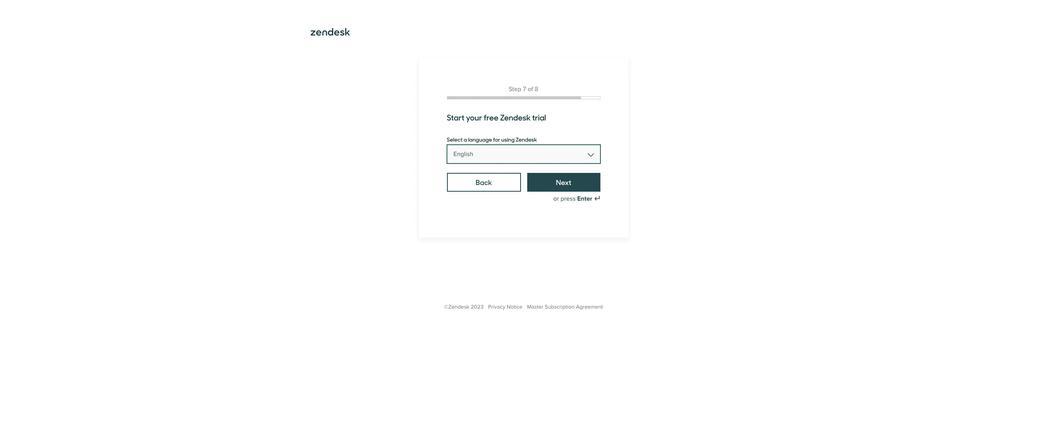 Task type: vqa. For each thing, say whether or not it's contained in the screenshot.
the leftmost Business
no



Task type: describe. For each thing, give the bounding box(es) containing it.
select
[[447, 136, 463, 143]]

language
[[469, 136, 492, 143]]

©zendesk
[[445, 304, 470, 311]]

2023
[[471, 304, 484, 311]]

start
[[447, 112, 465, 123]]

a
[[464, 136, 467, 143]]

privacy notice
[[489, 304, 523, 311]]

start your free zendesk trial
[[447, 112, 547, 123]]

press
[[561, 195, 576, 203]]

7
[[523, 85, 527, 93]]

notice
[[507, 304, 523, 311]]

privacy notice link
[[489, 304, 523, 311]]

©zendesk 2023
[[445, 304, 484, 311]]

0 vertical spatial zendesk
[[500, 112, 531, 123]]

master
[[527, 304, 544, 311]]

privacy
[[489, 304, 506, 311]]

subscription
[[545, 304, 575, 311]]

master subscription agreement
[[527, 304, 603, 311]]

next button
[[528, 173, 601, 192]]



Task type: locate. For each thing, give the bounding box(es) containing it.
back
[[476, 177, 492, 187]]

1 vertical spatial zendesk
[[516, 136, 538, 143]]

zendesk image
[[311, 28, 350, 36]]

using
[[502, 136, 515, 143]]

trial
[[533, 112, 547, 123]]

agreement
[[577, 304, 603, 311]]

or press enter
[[554, 195, 593, 203]]

for
[[494, 136, 501, 143]]

enter image
[[595, 196, 601, 202]]

step
[[509, 85, 522, 93]]

zendesk right using
[[516, 136, 538, 143]]

8
[[535, 85, 539, 93]]

free
[[484, 112, 499, 123]]

next
[[557, 177, 572, 187]]

zendesk
[[500, 112, 531, 123], [516, 136, 538, 143]]

enter
[[578, 195, 593, 203]]

or
[[554, 195, 560, 203]]

select a language for using zendesk
[[447, 136, 538, 143]]

master subscription agreement link
[[527, 304, 603, 311]]

zendesk up using
[[500, 112, 531, 123]]

step 7 of 8
[[509, 85, 539, 93]]

your
[[466, 112, 483, 123]]

©zendesk 2023 link
[[445, 304, 484, 311]]

back button
[[447, 173, 521, 192]]

of
[[528, 85, 534, 93]]



